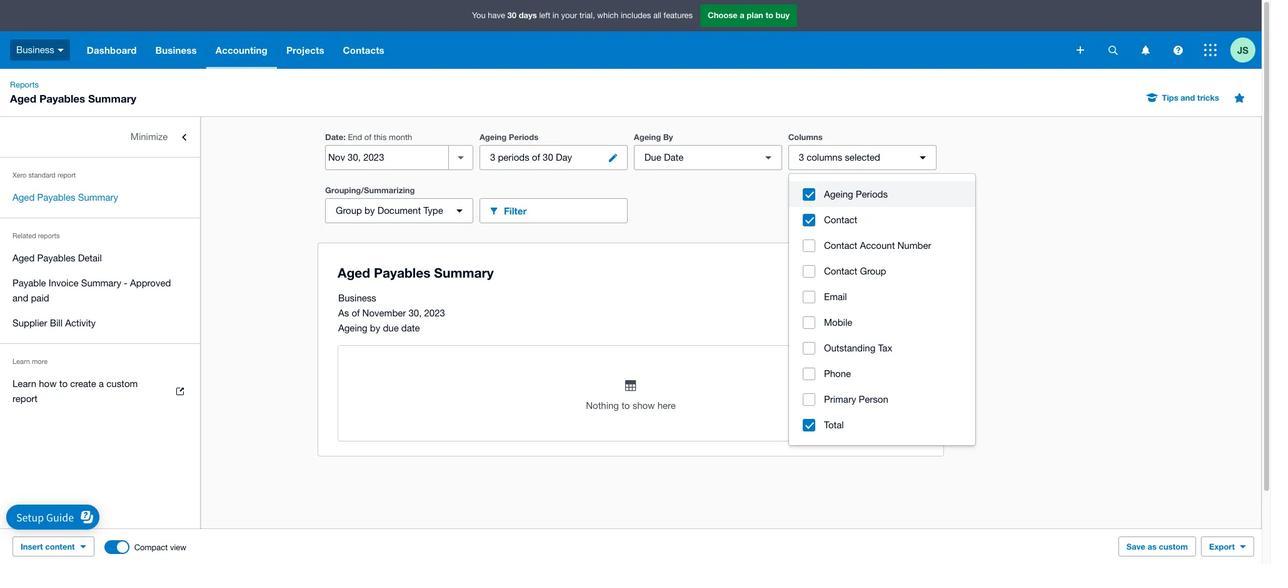 Task type: locate. For each thing, give the bounding box(es) containing it.
of right 'periods'
[[532, 152, 540, 163]]

0 horizontal spatial of
[[352, 308, 360, 318]]

compact
[[134, 543, 168, 552]]

ageing down as
[[338, 323, 368, 333]]

0 horizontal spatial to
[[59, 378, 68, 389]]

custom inside button
[[1159, 542, 1188, 552]]

2 vertical spatial of
[[352, 308, 360, 318]]

0 horizontal spatial and
[[13, 293, 28, 303]]

1 horizontal spatial business button
[[146, 31, 206, 69]]

payables
[[39, 92, 85, 105], [37, 192, 75, 203], [37, 253, 75, 263]]

to
[[766, 10, 774, 20], [59, 378, 68, 389], [622, 400, 630, 411]]

tips
[[1162, 93, 1179, 103]]

0 vertical spatial and
[[1181, 93, 1196, 103]]

0 horizontal spatial custom
[[107, 378, 138, 389]]

payables inside reports aged payables summary
[[39, 92, 85, 105]]

contact up email
[[824, 266, 858, 276]]

aged payables summary link
[[0, 185, 200, 210]]

2 contact from the top
[[824, 240, 858, 251]]

1 learn from the top
[[13, 358, 30, 365]]

xero
[[13, 171, 27, 179]]

to left show
[[622, 400, 630, 411]]

1 contact from the top
[[824, 215, 858, 225]]

summary down minimize button
[[78, 192, 118, 203]]

insert
[[21, 542, 43, 552]]

of inside 'button'
[[532, 152, 540, 163]]

dashboard
[[87, 44, 137, 56]]

reports
[[10, 80, 39, 89]]

and right tips
[[1181, 93, 1196, 103]]

2 horizontal spatial business
[[338, 293, 376, 303]]

related reports
[[13, 232, 60, 240]]

november
[[363, 308, 406, 318]]

3 contact from the top
[[824, 266, 858, 276]]

a right create at the left bottom
[[99, 378, 104, 389]]

1 horizontal spatial 30
[[543, 152, 553, 163]]

learn down the learn more
[[13, 378, 36, 389]]

aged down 'xero' on the left top of page
[[13, 192, 35, 203]]

1 vertical spatial aged
[[13, 192, 35, 203]]

1 horizontal spatial and
[[1181, 93, 1196, 103]]

0 vertical spatial payables
[[39, 92, 85, 105]]

contact up contact account number
[[824, 215, 858, 225]]

1 vertical spatial periods
[[856, 189, 888, 200]]

of inside business as of november 30, 2023 ageing by due date
[[352, 308, 360, 318]]

learn inside the "learn how to create a custom report"
[[13, 378, 36, 389]]

outstanding
[[824, 343, 876, 353]]

aged for aged payables summary
[[13, 192, 35, 203]]

1 horizontal spatial group
[[860, 266, 887, 276]]

1 vertical spatial and
[[13, 293, 28, 303]]

ageing periods button
[[789, 181, 976, 207]]

1 horizontal spatial 3
[[799, 152, 804, 163]]

2 vertical spatial to
[[622, 400, 630, 411]]

navigation inside banner
[[77, 31, 1068, 69]]

ageing inside button
[[824, 189, 854, 200]]

contacts button
[[334, 31, 394, 69]]

0 vertical spatial by
[[365, 205, 375, 216]]

choose
[[708, 10, 738, 20]]

total button
[[789, 412, 976, 438]]

1 vertical spatial by
[[370, 323, 380, 333]]

1 vertical spatial payables
[[37, 192, 75, 203]]

contact for contact
[[824, 215, 858, 225]]

account
[[860, 240, 895, 251]]

report inside the "learn how to create a custom report"
[[13, 393, 38, 404]]

1 vertical spatial 30
[[543, 152, 553, 163]]

0 vertical spatial learn
[[13, 358, 30, 365]]

due date button
[[634, 145, 782, 170]]

contact inside button
[[824, 266, 858, 276]]

filter
[[504, 205, 527, 216]]

show
[[633, 400, 655, 411]]

1 horizontal spatial to
[[622, 400, 630, 411]]

of left this
[[365, 133, 372, 142]]

aged inside reports aged payables summary
[[10, 92, 36, 105]]

and
[[1181, 93, 1196, 103], [13, 293, 28, 303]]

payable invoice summary - approved and paid link
[[0, 271, 200, 311]]

2 vertical spatial summary
[[81, 278, 121, 288]]

contact group button
[[789, 258, 976, 284]]

aged payables summary
[[13, 192, 118, 203]]

0 horizontal spatial report
[[13, 393, 38, 404]]

contact
[[824, 215, 858, 225], [824, 240, 858, 251], [824, 266, 858, 276]]

aged for aged payables detail
[[13, 253, 35, 263]]

1 horizontal spatial business
[[155, 44, 197, 56]]

1 horizontal spatial periods
[[856, 189, 888, 200]]

to inside the "learn how to create a custom report"
[[59, 378, 68, 389]]

-
[[124, 278, 128, 288]]

0 vertical spatial date
[[325, 132, 343, 142]]

to right how
[[59, 378, 68, 389]]

report up the aged payables summary
[[57, 171, 76, 179]]

1 vertical spatial of
[[532, 152, 540, 163]]

by
[[365, 205, 375, 216], [370, 323, 380, 333]]

2 3 from the left
[[799, 152, 804, 163]]

selected
[[845, 152, 881, 163]]

0 horizontal spatial periods
[[509, 132, 539, 142]]

0 horizontal spatial 3
[[490, 152, 496, 163]]

filter button
[[480, 198, 628, 223]]

aged payables detail
[[13, 253, 102, 263]]

aged payables detail link
[[0, 246, 200, 271]]

1 vertical spatial group
[[860, 266, 887, 276]]

1 horizontal spatial custom
[[1159, 542, 1188, 552]]

ageing periods up 'periods'
[[480, 132, 539, 142]]

a left plan
[[740, 10, 745, 20]]

as
[[1148, 542, 1157, 552]]

1 vertical spatial learn
[[13, 378, 36, 389]]

group
[[789, 174, 976, 445]]

0 vertical spatial periods
[[509, 132, 539, 142]]

contact group
[[824, 266, 887, 276]]

of inside date : end of this month
[[365, 133, 372, 142]]

2023
[[424, 308, 445, 318]]

custom right create at the left bottom
[[107, 378, 138, 389]]

payables inside aged payables summary "link"
[[37, 192, 75, 203]]

date left end
[[325, 132, 343, 142]]

contact inside 'button'
[[824, 215, 858, 225]]

0 vertical spatial contact
[[824, 215, 858, 225]]

ageing inside business as of november 30, 2023 ageing by due date
[[338, 323, 368, 333]]

contact for contact account number
[[824, 240, 858, 251]]

aged inside "link"
[[13, 192, 35, 203]]

list of convenience dates image
[[448, 145, 473, 170]]

1 horizontal spatial ageing periods
[[824, 189, 888, 200]]

custom
[[107, 378, 138, 389], [1159, 542, 1188, 552]]

svg image
[[1077, 46, 1085, 54], [57, 49, 64, 52]]

contact up contact group
[[824, 240, 858, 251]]

0 horizontal spatial group
[[336, 205, 362, 216]]

supplier
[[13, 318, 47, 328]]

payables down reports
[[37, 253, 75, 263]]

report down the learn more
[[13, 393, 38, 404]]

aged
[[10, 92, 36, 105], [13, 192, 35, 203], [13, 253, 35, 263]]

create
[[70, 378, 96, 389]]

1 vertical spatial to
[[59, 378, 68, 389]]

due
[[383, 323, 399, 333]]

remove from favorites image
[[1227, 85, 1252, 110]]

save
[[1127, 542, 1146, 552]]

navigation containing dashboard
[[77, 31, 1068, 69]]

2 vertical spatial payables
[[37, 253, 75, 263]]

0 vertical spatial a
[[740, 10, 745, 20]]

1 vertical spatial contact
[[824, 240, 858, 251]]

learn for learn more
[[13, 358, 30, 365]]

0 horizontal spatial a
[[99, 378, 104, 389]]

0 vertical spatial ageing periods
[[480, 132, 539, 142]]

group down account
[[860, 266, 887, 276]]

3 left 'periods'
[[490, 152, 496, 163]]

business button
[[0, 31, 77, 69], [146, 31, 206, 69]]

date : end of this month
[[325, 132, 412, 142]]

1 horizontal spatial of
[[365, 133, 372, 142]]

0 vertical spatial to
[[766, 10, 774, 20]]

report
[[57, 171, 76, 179], [13, 393, 38, 404]]

0 vertical spatial summary
[[88, 92, 136, 105]]

and down payable
[[13, 293, 28, 303]]

1 vertical spatial custom
[[1159, 542, 1188, 552]]

1 horizontal spatial a
[[740, 10, 745, 20]]

1 vertical spatial a
[[99, 378, 104, 389]]

business
[[16, 44, 54, 55], [155, 44, 197, 56], [338, 293, 376, 303]]

which
[[597, 11, 619, 20]]

0 vertical spatial aged
[[10, 92, 36, 105]]

date
[[401, 323, 420, 333]]

0 vertical spatial of
[[365, 133, 372, 142]]

primary person
[[824, 394, 889, 405]]

payables inside aged payables detail link
[[37, 253, 75, 263]]

contact inside button
[[824, 240, 858, 251]]

1 horizontal spatial date
[[664, 152, 684, 163]]

a inside the "learn how to create a custom report"
[[99, 378, 104, 389]]

total
[[824, 420, 844, 430]]

0 vertical spatial group
[[336, 205, 362, 216]]

by inside business as of november 30, 2023 ageing by due date
[[370, 323, 380, 333]]

1 3 from the left
[[490, 152, 496, 163]]

learn how to create a custom report link
[[0, 372, 200, 412]]

summary left -
[[81, 278, 121, 288]]

have
[[488, 11, 505, 20]]

2 learn from the top
[[13, 378, 36, 389]]

summary inside "link"
[[78, 192, 118, 203]]

30 left day
[[543, 152, 553, 163]]

1 vertical spatial date
[[664, 152, 684, 163]]

date inside popup button
[[664, 152, 684, 163]]

to left 'buy'
[[766, 10, 774, 20]]

2 vertical spatial aged
[[13, 253, 35, 263]]

date right 'due'
[[664, 152, 684, 163]]

3 inside 3 periods of 30 day 'button'
[[490, 152, 496, 163]]

2 horizontal spatial to
[[766, 10, 774, 20]]

of right as
[[352, 308, 360, 318]]

aged down reports link
[[10, 92, 36, 105]]

periods up the 3 periods of 30 day
[[509, 132, 539, 142]]

ageing up more
[[824, 189, 854, 200]]

nothing to show here
[[586, 400, 676, 411]]

learn left the more
[[13, 358, 30, 365]]

1 vertical spatial report
[[13, 393, 38, 404]]

0 vertical spatial report
[[57, 171, 76, 179]]

features
[[664, 11, 693, 20]]

1 vertical spatial ageing periods
[[824, 189, 888, 200]]

svg image
[[1205, 44, 1217, 56], [1109, 45, 1118, 55], [1142, 45, 1150, 55], [1174, 45, 1183, 55]]

30 right the have
[[508, 10, 517, 20]]

summary
[[88, 92, 136, 105], [78, 192, 118, 203], [81, 278, 121, 288]]

day
[[556, 152, 572, 163]]

group by document type
[[336, 205, 443, 216]]

custom right as on the bottom of the page
[[1159, 542, 1188, 552]]

1 vertical spatial summary
[[78, 192, 118, 203]]

group down grouping/summarizing
[[336, 205, 362, 216]]

payables down reports link
[[39, 92, 85, 105]]

periods up more
[[856, 189, 888, 200]]

0 vertical spatial custom
[[107, 378, 138, 389]]

ageing up 'periods'
[[480, 132, 507, 142]]

payables for summary
[[37, 192, 75, 203]]

banner
[[0, 0, 1262, 69]]

tax
[[878, 343, 893, 353]]

0 horizontal spatial business button
[[0, 31, 77, 69]]

a
[[740, 10, 745, 20], [99, 378, 104, 389]]

2 horizontal spatial of
[[532, 152, 540, 163]]

js button
[[1231, 31, 1262, 69]]

payables down the xero standard report
[[37, 192, 75, 203]]

trial,
[[580, 11, 595, 20]]

this
[[374, 133, 387, 142]]

mobile button
[[789, 310, 976, 335]]

summary up minimize button
[[88, 92, 136, 105]]

list box
[[789, 174, 976, 445]]

aged down related
[[13, 253, 35, 263]]

3 down columns
[[799, 152, 804, 163]]

group inside popup button
[[336, 205, 362, 216]]

due date
[[645, 152, 684, 163]]

accounting button
[[206, 31, 277, 69]]

how
[[39, 378, 57, 389]]

end
[[348, 133, 362, 142]]

summary inside payable invoice summary - approved and paid
[[81, 278, 121, 288]]

mobile
[[824, 317, 853, 328]]

in
[[553, 11, 559, 20]]

buy
[[776, 10, 790, 20]]

of for business as of november 30, 2023 ageing by due date
[[352, 308, 360, 318]]

Report title field
[[335, 259, 919, 288]]

2 vertical spatial contact
[[824, 266, 858, 276]]

business as of november 30, 2023 ageing by due date
[[338, 293, 445, 333]]

ageing periods up more
[[824, 189, 888, 200]]

list box containing ageing periods
[[789, 174, 976, 445]]

banner containing js
[[0, 0, 1262, 69]]

by left due
[[370, 323, 380, 333]]

insert content button
[[13, 537, 94, 557]]

navigation
[[77, 31, 1068, 69]]

by down grouping/summarizing
[[365, 205, 375, 216]]

0 vertical spatial 30
[[508, 10, 517, 20]]

learn how to create a custom report
[[13, 378, 138, 404]]

save as custom button
[[1119, 537, 1197, 557]]



Task type: vqa. For each thing, say whether or not it's contained in the screenshot.
bottom 'All'
no



Task type: describe. For each thing, give the bounding box(es) containing it.
periods
[[498, 152, 530, 163]]

detail
[[78, 253, 102, 263]]

update
[[896, 205, 929, 216]]

payable
[[13, 278, 46, 288]]

save as custom
[[1127, 542, 1188, 552]]

content
[[45, 542, 75, 552]]

reports
[[38, 232, 60, 240]]

supplier bill activity link
[[0, 311, 200, 336]]

by
[[663, 132, 673, 142]]

payables for detail
[[37, 253, 75, 263]]

phone
[[824, 368, 851, 379]]

summary inside reports aged payables summary
[[88, 92, 136, 105]]

1 horizontal spatial report
[[57, 171, 76, 179]]

nothing
[[586, 400, 619, 411]]

payable invoice summary - approved and paid
[[13, 278, 171, 303]]

more button
[[832, 198, 881, 223]]

more
[[32, 358, 48, 365]]

choose a plan to buy
[[708, 10, 790, 20]]

0 horizontal spatial date
[[325, 132, 343, 142]]

person
[[859, 394, 889, 405]]

0 horizontal spatial 30
[[508, 10, 517, 20]]

periods inside button
[[856, 189, 888, 200]]

0 horizontal spatial ageing periods
[[480, 132, 539, 142]]

business inside business as of november 30, 2023 ageing by due date
[[338, 293, 376, 303]]

paid
[[31, 293, 49, 303]]

approved
[[130, 278, 171, 288]]

3 periods of 30 day button
[[480, 145, 628, 170]]

as
[[338, 308, 349, 318]]

2 business button from the left
[[146, 31, 206, 69]]

3 periods of 30 day
[[490, 152, 572, 163]]

contacts
[[343, 44, 385, 56]]

supplier bill activity
[[13, 318, 96, 328]]

group inside button
[[860, 266, 887, 276]]

left
[[539, 11, 551, 20]]

outstanding tax button
[[789, 335, 976, 361]]

you
[[472, 11, 486, 20]]

3 for 3 periods of 30 day
[[490, 152, 496, 163]]

outstanding tax
[[824, 343, 893, 353]]

tips and tricks
[[1162, 93, 1220, 103]]

summary for invoice
[[81, 278, 121, 288]]

group by document type button
[[325, 198, 473, 223]]

1 business button from the left
[[0, 31, 77, 69]]

tricks
[[1198, 93, 1220, 103]]

bill
[[50, 318, 63, 328]]

ageing by
[[634, 132, 673, 142]]

0 horizontal spatial svg image
[[57, 49, 64, 52]]

compact view
[[134, 543, 187, 552]]

custom inside the "learn how to create a custom report"
[[107, 378, 138, 389]]

accounting
[[216, 44, 268, 56]]

days
[[519, 10, 537, 20]]

0 horizontal spatial business
[[16, 44, 54, 55]]

email button
[[789, 284, 976, 310]]

learn more
[[13, 358, 48, 365]]

minimize button
[[0, 124, 200, 149]]

projects button
[[277, 31, 334, 69]]

you have 30 days left in your trial, which includes all features
[[472, 10, 693, 20]]

js
[[1238, 44, 1249, 55]]

phone button
[[789, 361, 976, 387]]

primary
[[824, 394, 857, 405]]

contact account number
[[824, 240, 932, 251]]

of for 3 periods of 30 day
[[532, 152, 540, 163]]

your
[[561, 11, 577, 20]]

invoice
[[49, 278, 79, 288]]

Select end date field
[[326, 146, 448, 170]]

insert content
[[21, 542, 75, 552]]

standard
[[28, 171, 56, 179]]

and inside payable invoice summary - approved and paid
[[13, 293, 28, 303]]

30 inside 'button'
[[543, 152, 553, 163]]

more
[[849, 205, 873, 216]]

1 horizontal spatial svg image
[[1077, 46, 1085, 54]]

plan
[[747, 10, 764, 20]]

view
[[170, 543, 187, 552]]

ageing left by
[[634, 132, 661, 142]]

due
[[645, 152, 662, 163]]

primary person button
[[789, 387, 976, 412]]

columns
[[789, 132, 823, 142]]

related
[[13, 232, 36, 240]]

export button
[[1202, 537, 1255, 557]]

month
[[389, 133, 412, 142]]

learn for learn how to create a custom report
[[13, 378, 36, 389]]

type
[[424, 205, 443, 216]]

by inside popup button
[[365, 205, 375, 216]]

email
[[824, 291, 847, 302]]

dashboard link
[[77, 31, 146, 69]]

group containing ageing periods
[[789, 174, 976, 445]]

update button
[[888, 198, 937, 223]]

and inside button
[[1181, 93, 1196, 103]]

all
[[654, 11, 662, 20]]

number
[[898, 240, 932, 251]]

contact for contact group
[[824, 266, 858, 276]]

here
[[658, 400, 676, 411]]

tips and tricks button
[[1140, 88, 1227, 108]]

3 for 3 columns selected
[[799, 152, 804, 163]]

contact button
[[789, 207, 976, 233]]

summary for payables
[[78, 192, 118, 203]]

ageing periods inside ageing periods button
[[824, 189, 888, 200]]

xero standard report
[[13, 171, 76, 179]]



